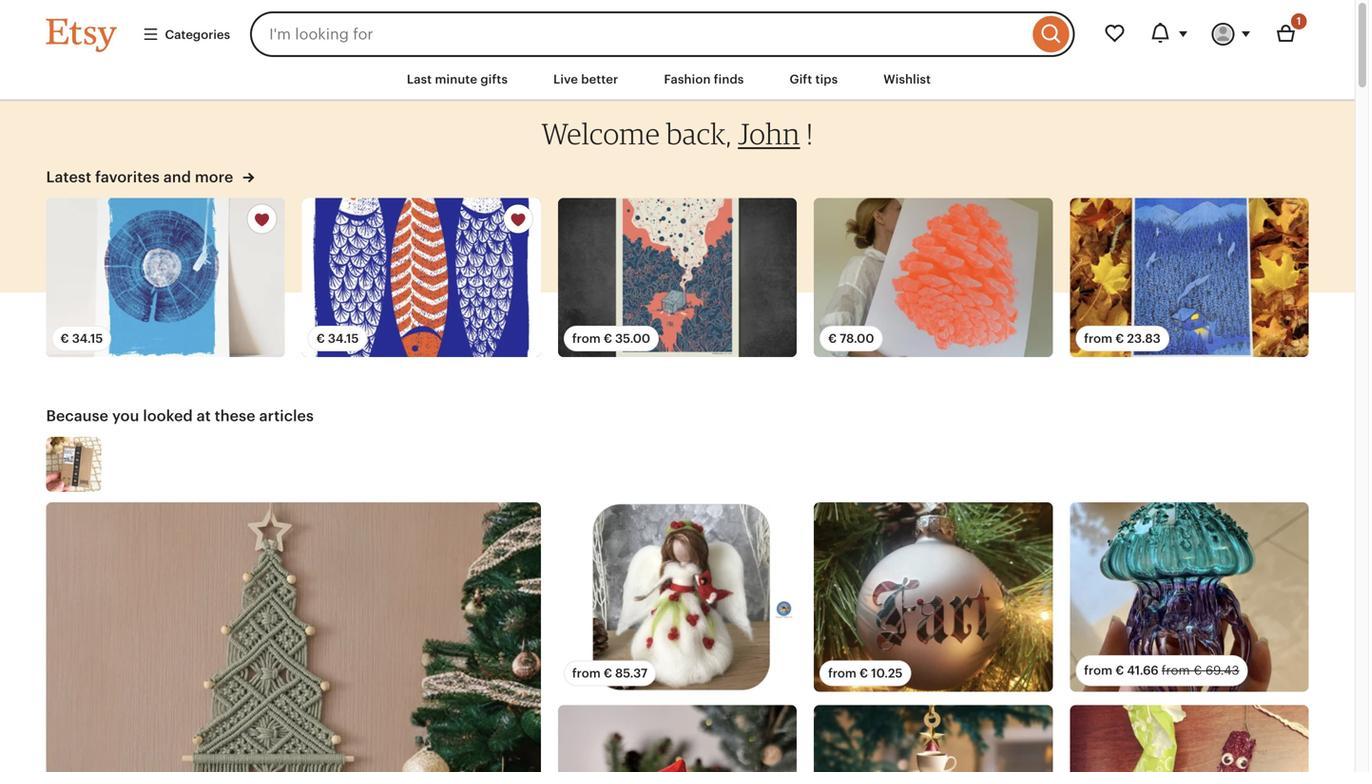 Task type: describe. For each thing, give the bounding box(es) containing it.
neon pine grande |  screen printing image
[[814, 198, 1053, 357]]

34.15 for modern screen print screen print scandinavian style - 3 fish art print - indigo wall art - screen print coastal kitchen kitchen art - three fish image
[[328, 332, 359, 346]]

last minute gifts link
[[393, 61, 522, 97]]

gift tips
[[790, 72, 838, 87]]

I'm looking for text field
[[250, 11, 1028, 57]]

latest favorites and more
[[46, 169, 237, 186]]

fashion finds link
[[650, 61, 758, 97]]

looked
[[143, 408, 193, 425]]

categories banner
[[12, 0, 1343, 57]]

screen print music fan turntable art print record wood texture vinyl lp art screen print - nature sounds - indigo blue - wall art decor image
[[46, 198, 285, 357]]

amazon box ornament for christmas tree, personalized shipping label, mini amazon box tree decor, gift for amazon lover image
[[46, 437, 101, 492]]

85.37
[[615, 667, 648, 681]]

modern screen print screen print scandinavian style - 3 fish art print - indigo wall art - screen print coastal kitchen kitchen art - three fish image
[[302, 198, 541, 357]]

fart glass christmas ornament image
[[814, 503, 1053, 692]]

these
[[215, 408, 255, 425]]

€ 78.00
[[828, 332, 874, 346]]

latest favorites and more link
[[46, 167, 254, 187]]

34.15 for screen print music fan turntable art print record wood texture vinyl lp art screen print - nature sounds - indigo blue - wall art decor image
[[72, 332, 103, 346]]

back,
[[666, 116, 732, 151]]

from € 85.37
[[572, 667, 648, 681]]

from € 41.66 from € 69.43
[[1084, 664, 1239, 678]]

last minute gifts
[[407, 72, 508, 87]]

from left 41.66
[[1084, 664, 1112, 678]]

1
[[1297, 15, 1301, 27]]

from for 10.25
[[828, 667, 856, 681]]

wishlist
[[883, 72, 931, 87]]

categories
[[165, 27, 230, 42]]

latest
[[46, 169, 91, 186]]

fashion
[[664, 72, 711, 87]]

more
[[195, 169, 233, 186]]

because you looked at these articles
[[46, 408, 314, 425]]

last
[[407, 72, 432, 87]]

john
[[738, 116, 800, 151]]

minute
[[435, 72, 477, 87]]

23.83
[[1127, 332, 1161, 346]]

fashion finds
[[664, 72, 744, 87]]

live better link
[[539, 61, 633, 97]]

adorable handmade clip-on bird ornaments for christmas trees - vibrant, artisanal and unique christmas decorations image
[[558, 706, 797, 773]]

john link
[[738, 116, 800, 151]]

gifts
[[480, 72, 508, 87]]

menu bar containing last minute gifts
[[12, 57, 1343, 101]]

angel with cardinal tree top.  coming on january.  needle felted christmas angel in waldorf style made of wool.  special sizes. image
[[558, 503, 797, 692]]



Task type: vqa. For each thing, say whether or not it's contained in the screenshot.
live better
yes



Task type: locate. For each thing, give the bounding box(es) containing it.
gift tips link
[[775, 61, 852, 97]]

you
[[112, 408, 139, 425]]

1 34.15 from the left
[[72, 332, 103, 346]]

35.00
[[615, 332, 650, 346]]

favorites
[[95, 169, 160, 186]]

the cabin image
[[558, 198, 797, 357]]

at
[[197, 408, 211, 425]]

78.00
[[840, 332, 874, 346]]

gift
[[790, 72, 812, 87]]

aunt tammy the holiday tampon |  christmas ornament image
[[1070, 706, 1309, 773]]

2 34.15 from the left
[[328, 332, 359, 346]]

from for 23.83
[[1084, 332, 1112, 346]]

welcome back, john !
[[542, 116, 813, 151]]

from left the 85.37
[[572, 667, 601, 681]]

1 horizontal spatial 34.15
[[328, 332, 359, 346]]

gloaming - risograph print image
[[1070, 198, 1309, 357]]

0 horizontal spatial 34.15
[[72, 332, 103, 346]]

from left 10.25
[[828, 667, 856, 681]]

from € 10.25
[[828, 667, 903, 681]]

from right 41.66
[[1162, 664, 1190, 678]]

from left 35.00
[[572, 332, 601, 346]]

1 € 34.15 from the left
[[60, 332, 103, 346]]

and
[[163, 169, 191, 186]]

categories button
[[128, 17, 244, 52]]

finds
[[714, 72, 744, 87]]

from
[[572, 332, 601, 346], [1084, 332, 1112, 346], [1084, 664, 1112, 678], [1162, 664, 1190, 678], [572, 667, 601, 681], [828, 667, 856, 681]]

69.43
[[1205, 664, 1239, 678]]

tips
[[815, 72, 838, 87]]

from left "23.83"
[[1084, 332, 1112, 346]]

none search field inside categories banner
[[250, 11, 1075, 57]]

None search field
[[250, 11, 1075, 57]]

41.66
[[1127, 664, 1159, 678]]

€
[[60, 332, 69, 346], [316, 332, 325, 346], [604, 332, 612, 346], [828, 332, 837, 346], [1115, 332, 1124, 346], [1115, 664, 1124, 678], [1193, 664, 1202, 678], [604, 667, 612, 681], [859, 667, 868, 681]]

€ 34.15 for modern screen print screen print scandinavian style - 3 fish art print - indigo wall art - screen print coastal kitchen kitchen art - three fish image
[[316, 332, 359, 346]]

better
[[581, 72, 618, 87]]

christmas book tree ornament, book lover christmas ornament, book lover ornament, book club ornament, book lover christmas gifts, librarian image
[[814, 706, 1053, 773]]

live better
[[553, 72, 618, 87]]

jellyfish christmas ornament - detailed hand blown glass jellyfish ornament - christmas ornament gifts image
[[1070, 503, 1309, 692]]

!
[[806, 116, 813, 151]]

1 link
[[1263, 11, 1309, 57]]

€ 34.15
[[60, 332, 103, 346], [316, 332, 359, 346]]

live
[[553, 72, 578, 87]]

because
[[46, 408, 108, 425]]

from for 35.00
[[572, 332, 601, 346]]

from € 35.00
[[572, 332, 650, 346]]

€ 34.15 for screen print music fan turntable art print record wood texture vinyl lp art screen print - nature sounds - indigo blue - wall art decor image
[[60, 332, 103, 346]]

34.15
[[72, 332, 103, 346], [328, 332, 359, 346]]

from € 23.83
[[1084, 332, 1161, 346]]

from for 85.37
[[572, 667, 601, 681]]

2 € 34.15 from the left
[[316, 332, 359, 346]]

wishlist link
[[869, 61, 945, 97]]

10.25
[[871, 667, 903, 681]]

macrame christmas tree, gift for family, christmas tree, boho christmas gift, christmas gifts, unique christmas tree, macrame home decor x32 image
[[46, 503, 541, 773]]

1 horizontal spatial € 34.15
[[316, 332, 359, 346]]

menu bar
[[12, 57, 1343, 101]]

0 horizontal spatial € 34.15
[[60, 332, 103, 346]]

welcome
[[542, 116, 660, 151]]

articles
[[259, 408, 314, 425]]



